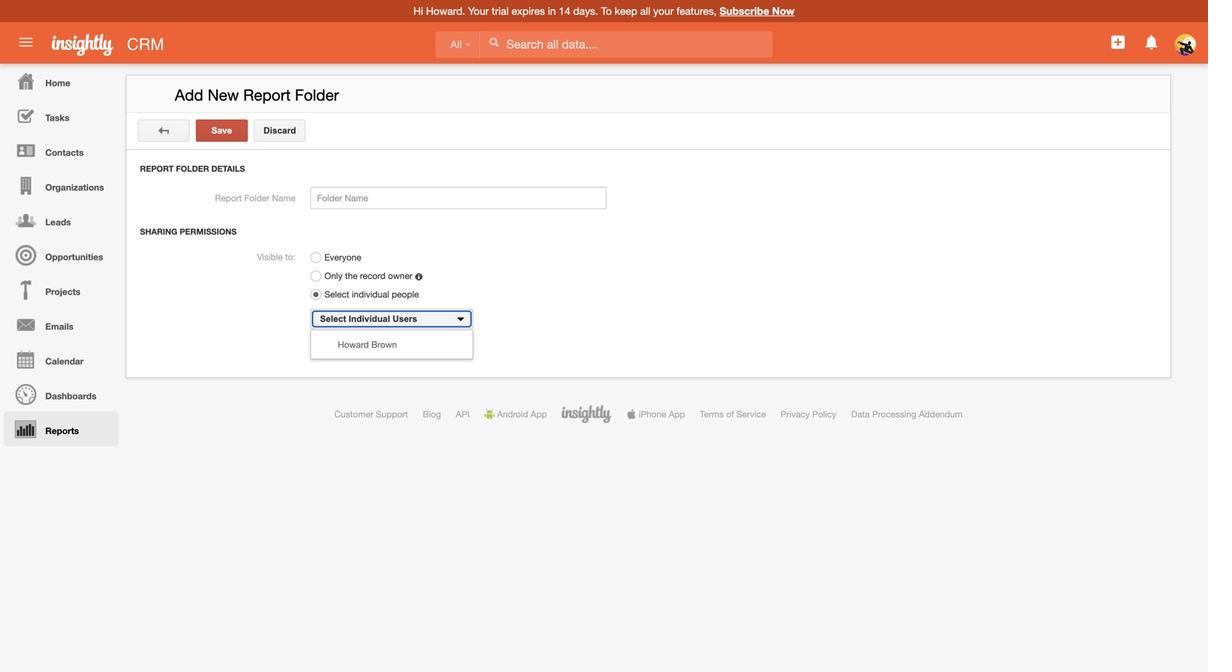 Task type: describe. For each thing, give the bounding box(es) containing it.
projects
[[45, 287, 80, 297]]

organizations link
[[4, 168, 119, 203]]

organizations
[[45, 182, 104, 193]]

sharing permissions
[[140, 227, 237, 237]]

data processing addendum link
[[851, 409, 963, 420]]

api
[[456, 409, 470, 420]]

select individual people
[[324, 289, 419, 300]]

0 vertical spatial folder
[[295, 86, 339, 104]]

keep
[[615, 5, 637, 17]]

hi
[[413, 5, 423, 17]]

Search all data.... text field
[[481, 31, 772, 58]]

record
[[360, 271, 386, 281]]

notifications image
[[1143, 33, 1161, 51]]

contacts
[[45, 147, 84, 158]]

opportunities
[[45, 252, 103, 262]]

data processing addendum
[[851, 409, 963, 420]]

service
[[737, 409, 766, 420]]

all
[[450, 39, 462, 50]]

add new report folder
[[175, 86, 339, 104]]

customer
[[334, 409, 373, 420]]

addendum
[[919, 409, 963, 420]]

reports
[[45, 426, 79, 436]]

crm
[[127, 35, 164, 54]]

subscribe now link
[[720, 5, 795, 17]]

report for report folder details
[[140, 164, 174, 174]]

Folder Name text field
[[310, 187, 607, 209]]

in
[[548, 5, 556, 17]]

of
[[726, 409, 734, 420]]

individual
[[352, 289, 389, 300]]

android
[[497, 409, 528, 420]]

dashboards
[[45, 391, 96, 401]]

blog link
[[423, 409, 441, 420]]

policy
[[812, 409, 836, 420]]

now
[[772, 5, 795, 17]]

leads link
[[4, 203, 119, 238]]

permissions
[[180, 227, 237, 237]]

to
[[601, 5, 612, 17]]

save
[[211, 126, 232, 136]]

customer support link
[[334, 409, 408, 420]]

contacts link
[[4, 133, 119, 168]]

Only the record owner radio
[[310, 271, 321, 282]]

navigation containing home
[[0, 64, 119, 447]]

sharing
[[140, 227, 177, 237]]

all link
[[436, 31, 480, 58]]

iphone app
[[639, 409, 685, 420]]

select individual users
[[320, 314, 417, 324]]

howard
[[338, 340, 369, 350]]

iphone app link
[[626, 409, 685, 420]]

report for report folder name
[[215, 193, 242, 203]]

howard brown link
[[311, 335, 473, 354]]

tasks link
[[4, 99, 119, 133]]

iphone
[[639, 409, 666, 420]]

select for select individual users
[[320, 314, 346, 324]]

tasks
[[45, 113, 69, 123]]

people
[[392, 289, 419, 300]]

data
[[851, 409, 870, 420]]

2 horizontal spatial report
[[243, 86, 291, 104]]

calendar
[[45, 356, 84, 367]]

privacy policy link
[[781, 409, 836, 420]]

opportunities link
[[4, 238, 119, 273]]

projects link
[[4, 273, 119, 307]]

to:
[[285, 252, 296, 262]]

owner
[[388, 271, 413, 281]]

new
[[208, 86, 239, 104]]

individual
[[349, 314, 390, 324]]

this record will only be visible to its creator and administrators. image
[[415, 273, 422, 281]]

14
[[559, 5, 570, 17]]



Task type: vqa. For each thing, say whether or not it's contained in the screenshot.
3rd X520
no



Task type: locate. For each thing, give the bounding box(es) containing it.
1 app from the left
[[531, 409, 547, 420]]

white image
[[489, 37, 499, 47]]

None radio
[[310, 252, 321, 263]]

folder for report folder name
[[244, 193, 270, 203]]

folder left name
[[244, 193, 270, 203]]

only
[[324, 271, 343, 281]]

folder up discard
[[295, 86, 339, 104]]

1 horizontal spatial folder
[[244, 193, 270, 203]]

emails link
[[4, 307, 119, 342]]

support
[[376, 409, 408, 420]]

home link
[[4, 64, 119, 99]]

terms of service link
[[700, 409, 766, 420]]

report down back image
[[140, 164, 174, 174]]

android app link
[[485, 409, 547, 420]]

expires
[[512, 5, 545, 17]]

app for iphone app
[[669, 409, 685, 420]]

app for android app
[[531, 409, 547, 420]]

name
[[272, 193, 296, 203]]

0 horizontal spatial app
[[531, 409, 547, 420]]

your
[[468, 5, 489, 17]]

only the record owner
[[324, 271, 413, 281]]

app right iphone at the bottom right
[[669, 409, 685, 420]]

1 horizontal spatial app
[[669, 409, 685, 420]]

2 horizontal spatial folder
[[295, 86, 339, 104]]

0 horizontal spatial folder
[[176, 164, 209, 174]]

howard.
[[426, 5, 465, 17]]

terms
[[700, 409, 724, 420]]

features,
[[677, 5, 717, 17]]

1 vertical spatial folder
[[176, 164, 209, 174]]

1 vertical spatial report
[[140, 164, 174, 174]]

report folder name
[[215, 193, 296, 203]]

navigation
[[0, 64, 119, 447]]

select up howard
[[320, 314, 346, 324]]

api link
[[456, 409, 470, 420]]

leads
[[45, 217, 71, 227]]

report up discard
[[243, 86, 291, 104]]

folder
[[295, 86, 339, 104], [176, 164, 209, 174], [244, 193, 270, 203]]

howard brown
[[338, 340, 397, 350]]

processing
[[872, 409, 916, 420]]

report
[[243, 86, 291, 104], [140, 164, 174, 174], [215, 193, 242, 203]]

2 vertical spatial folder
[[244, 193, 270, 203]]

discard
[[263, 126, 296, 136]]

report down details
[[215, 193, 242, 203]]

everyone
[[324, 252, 361, 263]]

select
[[324, 289, 349, 300], [320, 314, 346, 324]]

emails
[[45, 321, 74, 332]]

2 vertical spatial report
[[215, 193, 242, 203]]

0 horizontal spatial report
[[140, 164, 174, 174]]

visible to:
[[257, 252, 296, 262]]

folder for report folder details
[[176, 164, 209, 174]]

hi howard. your trial expires in 14 days. to keep all your features, subscribe now
[[413, 5, 795, 17]]

add
[[175, 86, 203, 104]]

0 vertical spatial select
[[324, 289, 349, 300]]

privacy
[[781, 409, 810, 420]]

all
[[640, 5, 650, 17]]

folder left details
[[176, 164, 209, 174]]

privacy policy
[[781, 409, 836, 420]]

reports link
[[4, 412, 119, 447]]

terms of service
[[700, 409, 766, 420]]

back image
[[159, 126, 169, 136]]

select inside button
[[320, 314, 346, 324]]

your
[[653, 5, 674, 17]]

trial
[[492, 5, 509, 17]]

calendar link
[[4, 342, 119, 377]]

app right android
[[531, 409, 547, 420]]

0 vertical spatial report
[[243, 86, 291, 104]]

1 vertical spatial select
[[320, 314, 346, 324]]

days.
[[573, 5, 598, 17]]

users
[[393, 314, 417, 324]]

discard button
[[254, 120, 306, 142]]

2 app from the left
[[669, 409, 685, 420]]

blog
[[423, 409, 441, 420]]

subscribe
[[720, 5, 769, 17]]

app
[[531, 409, 547, 420], [669, 409, 685, 420]]

visible
[[257, 252, 283, 262]]

None radio
[[310, 289, 321, 300]]

report folder details
[[140, 164, 245, 174]]

home
[[45, 78, 70, 88]]

save button
[[196, 120, 248, 142]]

details
[[211, 164, 245, 174]]

1 horizontal spatial report
[[215, 193, 242, 203]]

select for select individual people
[[324, 289, 349, 300]]

the
[[345, 271, 358, 281]]

select down only
[[324, 289, 349, 300]]

brown
[[371, 340, 397, 350]]

android app
[[497, 409, 547, 420]]

select individual users button
[[310, 309, 473, 329]]

customer support
[[334, 409, 408, 420]]

dashboards link
[[4, 377, 119, 412]]



